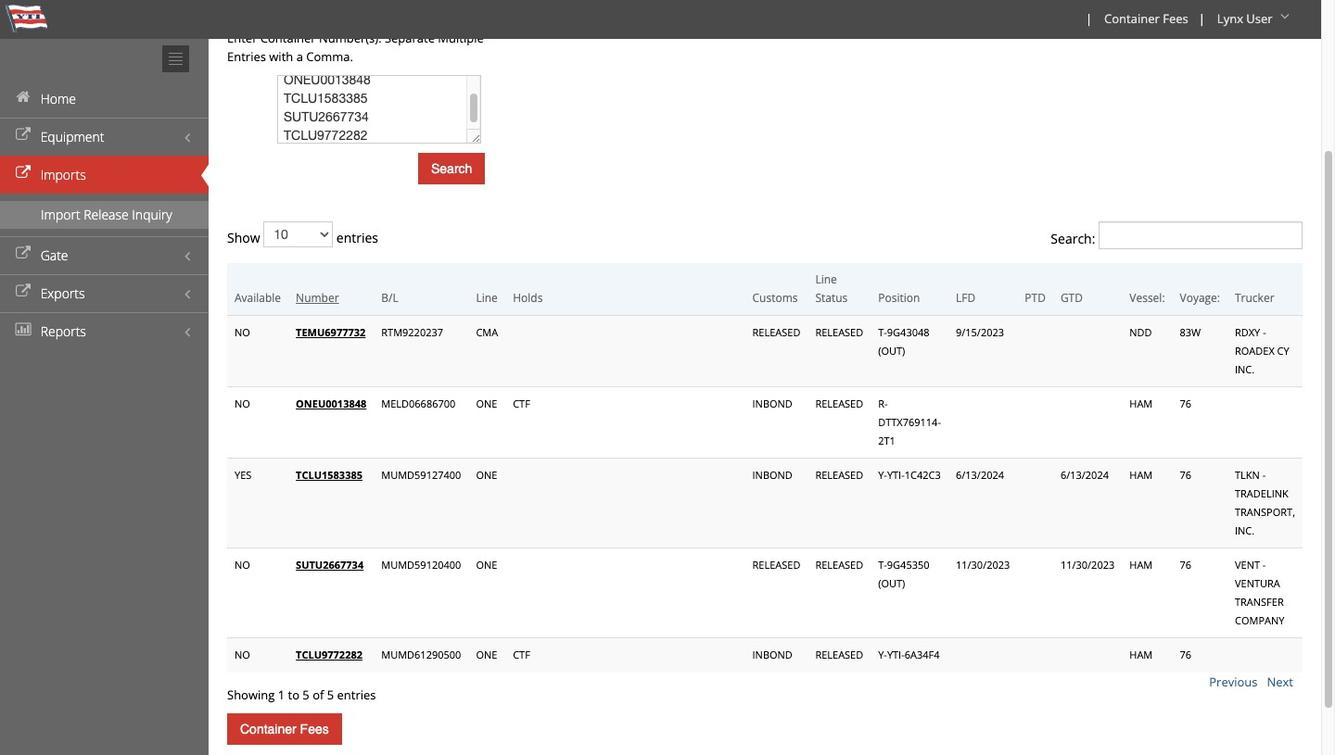 Task type: vqa. For each thing, say whether or not it's contained in the screenshot.
Search: at the right top of page
yes



Task type: describe. For each thing, give the bounding box(es) containing it.
mumd59120400
[[381, 558, 461, 572]]

6a34f4
[[905, 648, 940, 662]]

1 | from the left
[[1086, 10, 1093, 27]]

gtd
[[1061, 290, 1083, 306]]

ham for r- dttx769114- 2t1
[[1130, 397, 1153, 411]]

line: activate to sort column ascending column header
[[469, 263, 506, 316]]

home
[[40, 90, 76, 108]]

dttx769114-
[[879, 416, 941, 429]]

number: activate to sort column ascending column header
[[289, 263, 374, 316]]

tradelink
[[1235, 487, 1289, 501]]

r-
[[879, 397, 888, 411]]

container fees button
[[227, 714, 342, 745]]

tlkn
[[1235, 468, 1260, 482]]

yti- for 6a34f4
[[888, 648, 905, 662]]

tclu9772282
[[296, 648, 363, 662]]

9/15/2023
[[956, 326, 1005, 339]]

rtm9220237
[[381, 326, 443, 339]]

angle down image
[[1276, 10, 1295, 23]]

previous next
[[1210, 674, 1294, 691]]

1c42c3
[[905, 468, 941, 482]]

0 vertical spatial container
[[1105, 10, 1160, 27]]

transfer
[[1235, 595, 1284, 609]]

line for line status
[[816, 272, 837, 288]]

0 vertical spatial fees
[[1163, 10, 1189, 27]]

multiple
[[438, 30, 484, 46]]

lynx user
[[1218, 10, 1273, 27]]

container inside the enter container number(s).  separate multiple entries with a comma.
[[260, 30, 316, 46]]

inquiry
[[132, 206, 172, 224]]

temu6977732
[[296, 326, 366, 339]]

enter
[[227, 30, 257, 46]]

line status: activate to sort column ascending column header
[[808, 263, 871, 316]]

entries
[[227, 48, 266, 65]]

t-9g45350 (out)
[[879, 558, 930, 591]]

ptd: activate to sort column ascending column header
[[1018, 263, 1054, 316]]

voyage:: activate to sort column ascending column header
[[1173, 263, 1228, 316]]

inc. for tlkn - tradelink transport, inc.
[[1235, 524, 1255, 538]]

search:
[[1051, 230, 1099, 247]]

trucker
[[1235, 290, 1275, 306]]

ctf for meld06686700
[[513, 397, 530, 411]]

meld06686700
[[381, 397, 456, 411]]

1
[[278, 687, 285, 703]]

b/l: activate to sort column ascending column header
[[374, 263, 469, 316]]

9g43048
[[887, 326, 930, 339]]

of
[[313, 687, 324, 703]]

location: activate to sort column ascending column header
[[871, 263, 949, 316]]

customs
[[753, 290, 798, 306]]

lynx user link
[[1209, 0, 1301, 39]]

83w
[[1180, 326, 1201, 339]]

inbond for y-yti-1c42c3
[[753, 468, 793, 482]]

container fees link
[[1096, 0, 1195, 39]]

imports
[[40, 166, 86, 184]]

(out) for 9g43048
[[879, 344, 906, 358]]

equipment link
[[0, 118, 209, 156]]

9g45350
[[887, 558, 930, 572]]

y-yti-6a34f4
[[879, 648, 940, 662]]

lfd
[[956, 290, 976, 306]]

exports link
[[0, 275, 209, 313]]

inbond for y-yti-6a34f4
[[753, 648, 793, 662]]

rdxy - roadex cy inc.
[[1235, 326, 1290, 377]]

ptd
[[1025, 290, 1046, 306]]

import
[[41, 206, 80, 224]]

ctf for mumd61290500
[[513, 648, 530, 662]]

container fees inside container fees button
[[240, 722, 329, 737]]

holds
[[513, 290, 543, 306]]

vent
[[1235, 558, 1260, 572]]

home image
[[14, 91, 32, 104]]

a
[[296, 48, 303, 65]]

next
[[1267, 674, 1294, 691]]

exports
[[40, 285, 85, 302]]

76 for y-yti-1c42c3
[[1180, 468, 1192, 482]]

t- for 9g45350
[[879, 558, 887, 572]]

vessel:
[[1130, 290, 1165, 306]]

oneu0013848
[[296, 397, 367, 411]]

2t1
[[879, 434, 896, 448]]

available: activate to sort column ascending column header
[[227, 263, 289, 316]]

y- for y-yti-6a34f4
[[879, 648, 888, 662]]

reports link
[[0, 313, 209, 351]]

bar chart image
[[14, 324, 32, 337]]

position
[[879, 290, 920, 306]]

76 for t-9g45350 (out)
[[1180, 558, 1192, 572]]

one for meld06686700
[[476, 397, 497, 411]]

76 for y-yti-6a34f4
[[1180, 648, 1192, 662]]

import release inquiry link
[[0, 201, 209, 229]]

previous
[[1210, 674, 1258, 691]]

search
[[431, 161, 472, 176]]

row containing line status
[[227, 263, 1303, 316]]

voyage:
[[1180, 290, 1221, 306]]

1 11/30/2023 from the left
[[956, 558, 1010, 572]]

container fees inside 'container fees' link
[[1105, 10, 1189, 27]]

tlkn - tradelink transport, inc.
[[1235, 468, 1296, 538]]

company
[[1235, 614, 1285, 628]]

1 6/13/2024 from the left
[[956, 468, 1005, 482]]

lynx
[[1218, 10, 1244, 27]]

holds: activate to sort column ascending column header
[[506, 263, 745, 316]]

cy
[[1278, 344, 1290, 358]]

search button
[[418, 153, 485, 185]]

yti- for 1c42c3
[[888, 468, 905, 482]]

released for t-9g45350 (out)
[[816, 558, 864, 572]]

imports link
[[0, 156, 209, 194]]

equipment
[[40, 128, 104, 146]]

ham for t-9g45350 (out)
[[1130, 558, 1153, 572]]

ndd
[[1130, 326, 1152, 339]]

y- for y-yti-1c42c3
[[879, 468, 888, 482]]

roadex
[[1235, 344, 1275, 358]]

mumd61290500
[[381, 648, 461, 662]]

cma
[[476, 326, 498, 339]]

1 5 from the left
[[303, 687, 310, 703]]

released for y-yti-1c42c3
[[816, 468, 864, 482]]

transport,
[[1235, 505, 1296, 519]]

2 11/30/2023 from the left
[[1061, 558, 1115, 572]]



Task type: locate. For each thing, give the bounding box(es) containing it.
5 right of
[[327, 687, 334, 703]]

1 one from the top
[[476, 397, 497, 411]]

inc. down "roadex"
[[1235, 363, 1255, 377]]

0 vertical spatial external link image
[[14, 129, 32, 142]]

tclu1583385
[[296, 468, 363, 482]]

external link image for exports
[[14, 286, 32, 299]]

external link image up the bar chart icon
[[14, 286, 32, 299]]

none text field inside grid
[[1099, 222, 1303, 249]]

1 vertical spatial inbond
[[753, 468, 793, 482]]

t-
[[879, 326, 887, 339], [879, 558, 887, 572]]

1 vertical spatial (out)
[[879, 577, 906, 591]]

no down available in the top left of the page
[[235, 326, 250, 339]]

customs: activate to sort column ascending column header
[[745, 263, 808, 316]]

yti- down the 2t1
[[888, 468, 905, 482]]

inbond for r- dttx769114- 2t1
[[753, 397, 793, 411]]

- for rdxy
[[1263, 326, 1267, 339]]

- right tlkn
[[1263, 468, 1266, 482]]

0 horizontal spatial 11/30/2023
[[956, 558, 1010, 572]]

1 vertical spatial container fees
[[240, 722, 329, 737]]

|
[[1086, 10, 1093, 27], [1199, 10, 1206, 27]]

external link image
[[14, 129, 32, 142], [14, 167, 32, 180]]

inc. inside tlkn - tradelink transport, inc.
[[1235, 524, 1255, 538]]

reports
[[40, 323, 86, 340]]

(out) for 9g45350
[[879, 577, 906, 591]]

released for r- dttx769114- 2t1
[[816, 397, 864, 411]]

container fees left "lynx"
[[1105, 10, 1189, 27]]

3 ham from the top
[[1130, 558, 1153, 572]]

- inside tlkn - tradelink transport, inc.
[[1263, 468, 1266, 482]]

1 vertical spatial -
[[1263, 468, 1266, 482]]

t- for 9g43048
[[879, 326, 887, 339]]

2 vertical spatial -
[[1263, 558, 1266, 572]]

- right vent
[[1263, 558, 1266, 572]]

76 for r- dttx769114- 2t1
[[1180, 397, 1192, 411]]

4 ham from the top
[[1130, 648, 1153, 662]]

lfd: activate to sort column ascending column header
[[949, 263, 1018, 316]]

b/l
[[381, 290, 399, 306]]

one right meld06686700
[[476, 397, 497, 411]]

rdxy
[[1235, 326, 1261, 339]]

1 yti- from the top
[[888, 468, 905, 482]]

no for sutu2667734
[[235, 558, 250, 572]]

entries up number: activate to sort column ascending column header
[[333, 229, 378, 246]]

- right the rdxy
[[1263, 326, 1267, 339]]

released for t-9g43048 (out)
[[816, 326, 864, 339]]

5
[[303, 687, 310, 703], [327, 687, 334, 703]]

one for mumd61290500
[[476, 648, 497, 662]]

1 vertical spatial yti-
[[888, 648, 905, 662]]

row
[[227, 263, 1303, 316]]

gate
[[40, 247, 68, 264]]

yti- down the t-9g45350 (out)
[[888, 648, 905, 662]]

6/13/2024
[[956, 468, 1005, 482], [1061, 468, 1109, 482]]

no up 'showing'
[[235, 648, 250, 662]]

1 vertical spatial inc.
[[1235, 524, 1255, 538]]

status
[[816, 290, 848, 306]]

release
[[84, 206, 129, 224]]

enter container number(s).  separate multiple entries with a comma.
[[227, 30, 484, 65]]

show
[[227, 229, 264, 246]]

2 external link image from the top
[[14, 167, 32, 180]]

3 inbond from the top
[[753, 648, 793, 662]]

2 ctf from the top
[[513, 648, 530, 662]]

None text field
[[277, 75, 481, 144]]

line up status
[[816, 272, 837, 288]]

trucker: activate to sort column ascending column header
[[1228, 263, 1303, 316]]

0 vertical spatial (out)
[[879, 344, 906, 358]]

| left 'container fees' link
[[1086, 10, 1093, 27]]

4 one from the top
[[476, 648, 497, 662]]

line up cma
[[476, 290, 498, 306]]

1 horizontal spatial 5
[[327, 687, 334, 703]]

external link image for imports
[[14, 167, 32, 180]]

2 (out) from the top
[[879, 577, 906, 591]]

vessel:: activate to sort column ascending column header
[[1123, 263, 1173, 316]]

1 no from the top
[[235, 326, 250, 339]]

container fees
[[1105, 10, 1189, 27], [240, 722, 329, 737]]

grid
[[227, 75, 1303, 704]]

1 inbond from the top
[[753, 397, 793, 411]]

line status
[[816, 272, 848, 306]]

5 left of
[[303, 687, 310, 703]]

no
[[235, 326, 250, 339], [235, 397, 250, 411], [235, 558, 250, 572], [235, 648, 250, 662]]

1 vertical spatial external link image
[[14, 286, 32, 299]]

2 inc. from the top
[[1235, 524, 1255, 538]]

previous button
[[1210, 674, 1258, 691]]

external link image inside equipment link
[[14, 129, 32, 142]]

gtd: activate to sort column ascending column header
[[1054, 263, 1123, 316]]

2 76 from the top
[[1180, 468, 1192, 482]]

external link image down the home image
[[14, 129, 32, 142]]

r- dttx769114- 2t1
[[879, 397, 941, 448]]

1 external link image from the top
[[14, 129, 32, 142]]

yes
[[235, 468, 252, 482]]

alert
[[227, 316, 1303, 673]]

0 vertical spatial inbond
[[753, 397, 793, 411]]

external link image left gate on the left top of the page
[[14, 248, 32, 261]]

1 vertical spatial container
[[260, 30, 316, 46]]

alert containing no
[[227, 316, 1303, 673]]

1 inc. from the top
[[1235, 363, 1255, 377]]

- for vent
[[1263, 558, 1266, 572]]

0 horizontal spatial line
[[476, 290, 498, 306]]

| left "lynx"
[[1199, 10, 1206, 27]]

no for tclu9772282
[[235, 648, 250, 662]]

fees down of
[[300, 722, 329, 737]]

inc.
[[1235, 363, 1255, 377], [1235, 524, 1255, 538]]

- inside vent - ventura transfer company
[[1263, 558, 1266, 572]]

yti-
[[888, 468, 905, 482], [888, 648, 905, 662]]

external link image left imports
[[14, 167, 32, 180]]

0 horizontal spatial |
[[1086, 10, 1093, 27]]

fees
[[1163, 10, 1189, 27], [300, 722, 329, 737]]

external link image inside the exports link
[[14, 286, 32, 299]]

external link image
[[14, 248, 32, 261], [14, 286, 32, 299]]

grid containing show
[[227, 75, 1303, 704]]

number(s).
[[319, 30, 382, 46]]

1 76 from the top
[[1180, 397, 1192, 411]]

one right mumd59127400 at the left bottom of page
[[476, 468, 497, 482]]

y- down the 2t1
[[879, 468, 888, 482]]

external link image for gate
[[14, 248, 32, 261]]

1 horizontal spatial fees
[[1163, 10, 1189, 27]]

t- inside t-9g43048 (out)
[[879, 326, 887, 339]]

2 | from the left
[[1199, 10, 1206, 27]]

0 vertical spatial yti-
[[888, 468, 905, 482]]

2 vertical spatial inbond
[[753, 648, 793, 662]]

2 t- from the top
[[879, 558, 887, 572]]

1 ctf from the top
[[513, 397, 530, 411]]

2 6/13/2024 from the left
[[1061, 468, 1109, 482]]

2 external link image from the top
[[14, 286, 32, 299]]

with
[[269, 48, 293, 65]]

2 one from the top
[[476, 468, 497, 482]]

next button
[[1267, 674, 1294, 691]]

1 vertical spatial y-
[[879, 648, 888, 662]]

ham for y-yti-6a34f4
[[1130, 648, 1153, 662]]

inc. down the transport,
[[1235, 524, 1255, 538]]

showing
[[227, 687, 275, 703]]

(out) inside t-9g43048 (out)
[[879, 344, 906, 358]]

1 t- from the top
[[879, 326, 887, 339]]

0 vertical spatial external link image
[[14, 248, 32, 261]]

number
[[296, 290, 339, 306]]

external link image inside imports link
[[14, 167, 32, 180]]

inc. for rdxy - roadex cy inc.
[[1235, 363, 1255, 377]]

line for line
[[476, 290, 498, 306]]

1 vertical spatial external link image
[[14, 167, 32, 180]]

no for oneu0013848
[[235, 397, 250, 411]]

t-9g43048 (out)
[[879, 326, 930, 358]]

ham for y-yti-1c42c3
[[1130, 468, 1153, 482]]

entries right of
[[337, 687, 376, 703]]

available
[[235, 290, 281, 306]]

2 no from the top
[[235, 397, 250, 411]]

2 inbond from the top
[[753, 468, 793, 482]]

0 vertical spatial line
[[816, 272, 837, 288]]

separate
[[385, 30, 435, 46]]

2 yti- from the top
[[888, 648, 905, 662]]

container inside button
[[240, 722, 297, 737]]

fees left "lynx"
[[1163, 10, 1189, 27]]

2 vertical spatial container
[[240, 722, 297, 737]]

no left sutu2667734
[[235, 558, 250, 572]]

0 horizontal spatial 5
[[303, 687, 310, 703]]

0 vertical spatial container fees
[[1105, 10, 1189, 27]]

3 76 from the top
[[1180, 558, 1192, 572]]

vent - ventura transfer company
[[1235, 558, 1285, 628]]

fees inside button
[[300, 722, 329, 737]]

one right mumd59120400
[[476, 558, 497, 572]]

external link image for equipment
[[14, 129, 32, 142]]

0 horizontal spatial fees
[[300, 722, 329, 737]]

1 horizontal spatial |
[[1199, 10, 1206, 27]]

0 vertical spatial entries
[[333, 229, 378, 246]]

import release inquiry
[[41, 206, 172, 224]]

container fees down 1 at bottom left
[[240, 722, 329, 737]]

released
[[753, 326, 801, 339], [816, 326, 864, 339], [816, 397, 864, 411], [816, 468, 864, 482], [753, 558, 801, 572], [816, 558, 864, 572], [816, 648, 864, 662]]

4 76 from the top
[[1180, 648, 1192, 662]]

y-
[[879, 468, 888, 482], [879, 648, 888, 662]]

mumd59127400
[[381, 468, 461, 482]]

(out)
[[879, 344, 906, 358], [879, 577, 906, 591]]

to
[[288, 687, 300, 703]]

line inside column header
[[476, 290, 498, 306]]

one right mumd61290500
[[476, 648, 497, 662]]

0 vertical spatial -
[[1263, 326, 1267, 339]]

3 no from the top
[[235, 558, 250, 572]]

1 horizontal spatial container fees
[[1105, 10, 1189, 27]]

1 y- from the top
[[879, 468, 888, 482]]

0 vertical spatial ctf
[[513, 397, 530, 411]]

t- inside the t-9g45350 (out)
[[879, 558, 887, 572]]

inc. inside rdxy - roadex cy inc.
[[1235, 363, 1255, 377]]

container
[[1105, 10, 1160, 27], [260, 30, 316, 46], [240, 722, 297, 737]]

ctf
[[513, 397, 530, 411], [513, 648, 530, 662]]

1 ham from the top
[[1130, 397, 1153, 411]]

None text field
[[1099, 222, 1303, 249]]

external link image inside gate link
[[14, 248, 32, 261]]

4 no from the top
[[235, 648, 250, 662]]

- inside rdxy - roadex cy inc.
[[1263, 326, 1267, 339]]

1 vertical spatial line
[[476, 290, 498, 306]]

showing 1 to 5 of 5 entries
[[227, 687, 376, 703]]

one for mumd59120400
[[476, 558, 497, 572]]

1 external link image from the top
[[14, 248, 32, 261]]

no for temu6977732
[[235, 326, 250, 339]]

y- left the 6a34f4
[[879, 648, 888, 662]]

1 horizontal spatial 6/13/2024
[[1061, 468, 1109, 482]]

line
[[816, 272, 837, 288], [476, 290, 498, 306]]

1 horizontal spatial 11/30/2023
[[1061, 558, 1115, 572]]

0 horizontal spatial 6/13/2024
[[956, 468, 1005, 482]]

1 vertical spatial ctf
[[513, 648, 530, 662]]

sutu2667734
[[296, 558, 364, 572]]

1 vertical spatial t-
[[879, 558, 887, 572]]

3 one from the top
[[476, 558, 497, 572]]

user
[[1247, 10, 1273, 27]]

home link
[[0, 80, 209, 118]]

0 vertical spatial y-
[[879, 468, 888, 482]]

y-yti-1c42c3
[[879, 468, 941, 482]]

no up yes
[[235, 397, 250, 411]]

inbond
[[753, 397, 793, 411], [753, 468, 793, 482], [753, 648, 793, 662]]

(out) inside the t-9g45350 (out)
[[879, 577, 906, 591]]

1 vertical spatial fees
[[300, 722, 329, 737]]

comma.
[[306, 48, 353, 65]]

1 horizontal spatial line
[[816, 272, 837, 288]]

(out) down the 9g43048
[[879, 344, 906, 358]]

1 vertical spatial entries
[[337, 687, 376, 703]]

one for mumd59127400
[[476, 468, 497, 482]]

(out) down "9g45350"
[[879, 577, 906, 591]]

2 5 from the left
[[327, 687, 334, 703]]

1 (out) from the top
[[879, 344, 906, 358]]

0 vertical spatial t-
[[879, 326, 887, 339]]

0 vertical spatial inc.
[[1235, 363, 1255, 377]]

released for y-yti-6a34f4
[[816, 648, 864, 662]]

2 ham from the top
[[1130, 468, 1153, 482]]

line inside line status
[[816, 272, 837, 288]]

0 horizontal spatial container fees
[[240, 722, 329, 737]]

76
[[1180, 397, 1192, 411], [1180, 468, 1192, 482], [1180, 558, 1192, 572], [1180, 648, 1192, 662]]

ventura
[[1235, 577, 1281, 591]]

gate link
[[0, 237, 209, 275]]

- for tlkn
[[1263, 468, 1266, 482]]

2 y- from the top
[[879, 648, 888, 662]]

one
[[476, 397, 497, 411], [476, 468, 497, 482], [476, 558, 497, 572], [476, 648, 497, 662]]

11/30/2023
[[956, 558, 1010, 572], [1061, 558, 1115, 572]]



